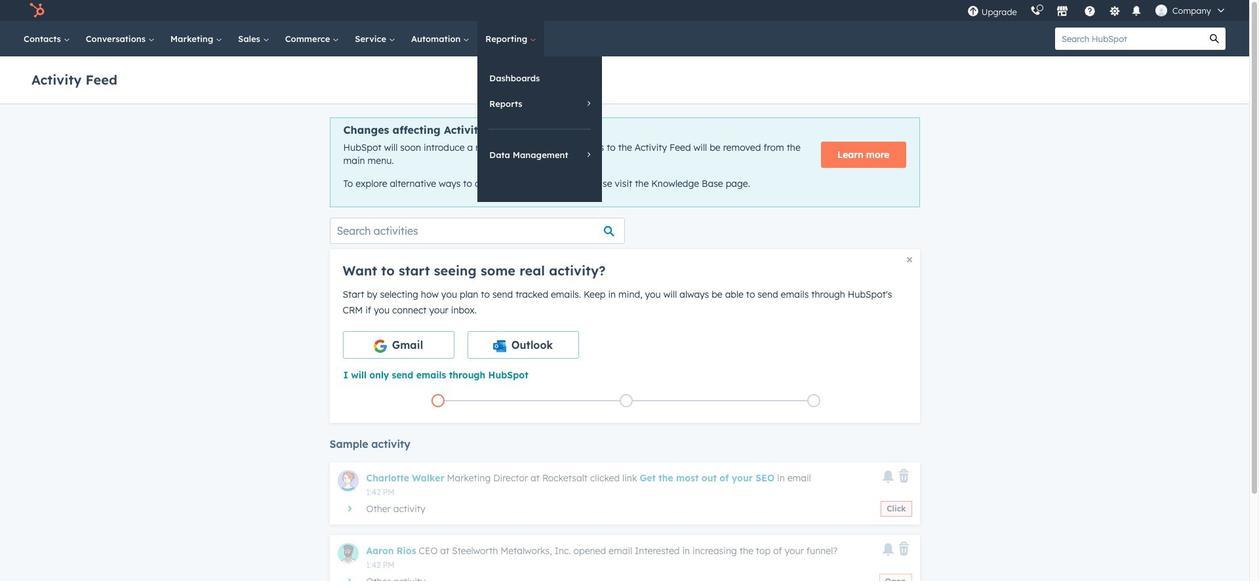 Task type: vqa. For each thing, say whether or not it's contained in the screenshot.
the right Link opens in a new window icon
no



Task type: locate. For each thing, give the bounding box(es) containing it.
list
[[344, 392, 908, 410]]

Search activities search field
[[330, 218, 625, 244]]

menu
[[961, 0, 1234, 21]]

onboarding.steps.sendtrackedemailingmail.title image
[[623, 398, 630, 405]]

close image
[[907, 257, 912, 262]]

Search HubSpot search field
[[1056, 28, 1204, 50]]

reporting menu
[[478, 56, 603, 202]]

None checkbox
[[343, 331, 454, 359], [467, 331, 579, 359], [343, 331, 454, 359], [467, 331, 579, 359]]



Task type: describe. For each thing, give the bounding box(es) containing it.
marketplaces image
[[1057, 6, 1069, 18]]

jacob simon image
[[1156, 5, 1168, 16]]

onboarding.steps.finalstep.title image
[[811, 398, 818, 405]]



